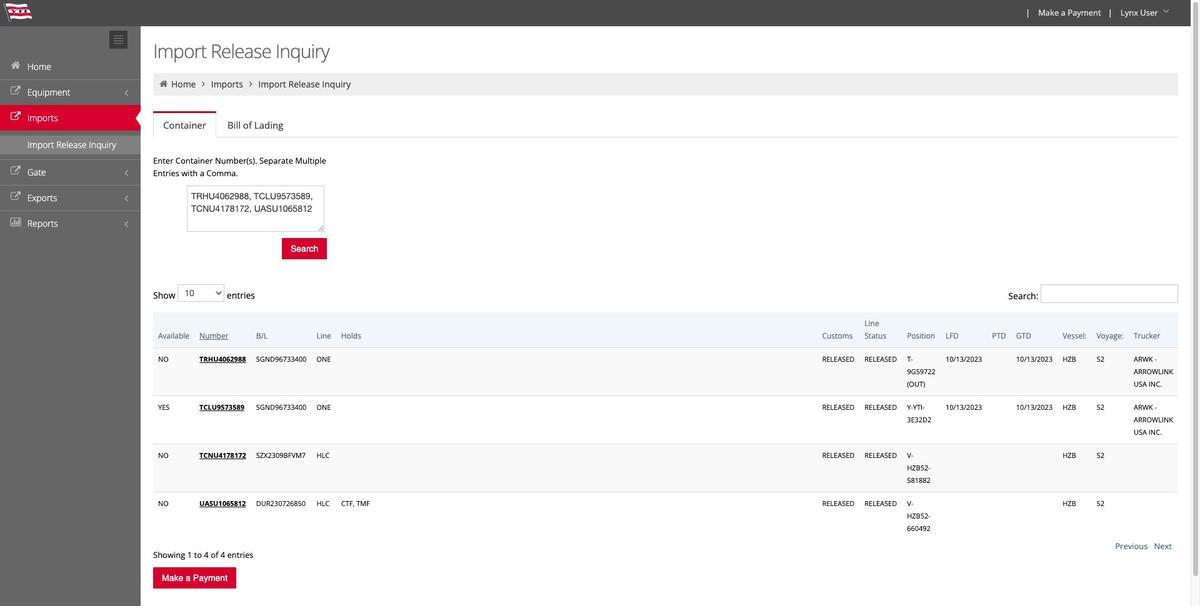 Task type: locate. For each thing, give the bounding box(es) containing it.
bill of lading
[[227, 119, 283, 131]]

reports link
[[0, 211, 141, 236]]

2 external link image from the top
[[9, 113, 22, 121]]

tmf
[[356, 499, 370, 508]]

external link image inside equipment link
[[9, 87, 22, 96]]

import release inquiry link right angle right image
[[258, 78, 351, 90]]

location: activate to sort column ascending column header
[[902, 313, 941, 348]]

1 vertical spatial line
[[317, 331, 331, 341]]

arwk - arrowlink usa inc. for t- 9g59722 (out)
[[1134, 354, 1173, 389]]

1 vertical spatial payment
[[193, 573, 228, 583]]

external link image for exports
[[9, 193, 22, 201]]

enter container number(s).  separate multiple entries with a comma.
[[153, 155, 326, 179]]

1 vertical spatial no
[[158, 451, 169, 460]]

hlc for dur230726850
[[317, 499, 330, 508]]

0 horizontal spatial make
[[162, 573, 183, 583]]

v- down 581882
[[907, 499, 913, 508]]

2 sgnd96733400 from the top
[[256, 403, 307, 412]]

1 vertical spatial import release inquiry link
[[0, 136, 141, 154]]

hlc right 'szx2309bfvm7'
[[317, 451, 330, 460]]

external link image for gate
[[9, 167, 22, 176]]

bill
[[227, 119, 241, 131]]

1 horizontal spatial imports link
[[211, 78, 243, 90]]

of right to
[[211, 549, 218, 561]]

2 one from the top
[[317, 403, 331, 412]]

1 arwk - arrowlink usa inc. from the top
[[1134, 354, 1173, 389]]

2 vertical spatial import
[[28, 139, 54, 151]]

2 arwk - arrowlink usa inc. from the top
[[1134, 403, 1173, 437]]

v-
[[907, 451, 913, 460], [907, 499, 913, 508]]

2 arrowlink from the top
[[1134, 415, 1173, 424]]

hzb52-
[[907, 463, 931, 473], [907, 511, 931, 521]]

line
[[865, 318, 879, 329], [317, 331, 331, 341]]

2 arwk from the top
[[1134, 403, 1153, 412]]

number(s).
[[215, 155, 257, 166]]

release up gate link at the left
[[56, 139, 87, 151]]

container up the enter
[[163, 119, 206, 131]]

arwk - arrowlink usa inc.
[[1134, 354, 1173, 389], [1134, 403, 1173, 437]]

4 52 from the top
[[1097, 499, 1105, 508]]

holds
[[341, 331, 361, 341]]

make a payment button
[[153, 568, 236, 589]]

release right angle right image
[[288, 78, 320, 90]]

1 horizontal spatial payment
[[1068, 7, 1101, 18]]

available: activate to sort column ascending column header
[[153, 313, 194, 348]]

hlc left ctf,
[[317, 499, 330, 508]]

external link image inside exports link
[[9, 193, 22, 201]]

1 vertical spatial arwk
[[1134, 403, 1153, 412]]

1 horizontal spatial make a payment
[[1038, 7, 1101, 18]]

1 sgnd96733400 from the top
[[256, 354, 307, 364]]

external link image up bar chart image
[[9, 193, 22, 201]]

2 horizontal spatial release
[[288, 78, 320, 90]]

alert containing no
[[153, 348, 1178, 540]]

2 no from the top
[[158, 451, 169, 460]]

0 vertical spatial release
[[211, 38, 271, 64]]

3 external link image from the top
[[9, 167, 22, 176]]

make a payment left lynx
[[1038, 7, 1101, 18]]

2 hzb from the top
[[1063, 403, 1076, 412]]

exports link
[[0, 185, 141, 211]]

0 horizontal spatial make a payment
[[162, 573, 228, 583]]

1 no from the top
[[158, 354, 169, 364]]

show
[[153, 289, 178, 301]]

1 vertical spatial inc.
[[1149, 428, 1162, 437]]

inc. for y-yti- 3e32d2
[[1149, 428, 1162, 437]]

make inside button
[[162, 573, 183, 583]]

0 vertical spatial hzb52-
[[907, 463, 931, 473]]

0 vertical spatial sgnd96733400
[[256, 354, 307, 364]]

import
[[153, 38, 206, 64], [258, 78, 286, 90], [28, 139, 54, 151]]

imports link down equipment
[[0, 105, 141, 131]]

yes
[[158, 403, 170, 412]]

imports down equipment
[[27, 112, 58, 124]]

1 vertical spatial import
[[258, 78, 286, 90]]

0 vertical spatial import
[[153, 38, 206, 64]]

0 horizontal spatial import release inquiry link
[[0, 136, 141, 154]]

lfd: activate to sort column ascending column header
[[941, 313, 987, 348]]

2 usa from the top
[[1134, 428, 1147, 437]]

grid
[[153, 186, 1178, 561]]

dur230726850
[[256, 499, 306, 508]]

no
[[158, 354, 169, 364], [158, 451, 169, 460], [158, 499, 169, 508]]

bill of lading link
[[217, 113, 293, 138]]

0 vertical spatial make
[[1038, 7, 1059, 18]]

grid containing show
[[153, 186, 1178, 561]]

hzb
[[1063, 354, 1076, 364], [1063, 403, 1076, 412], [1063, 451, 1076, 460], [1063, 499, 1076, 508]]

payment
[[1068, 7, 1101, 18], [193, 573, 228, 583]]

1 vertical spatial home
[[171, 78, 196, 90]]

lynx user
[[1121, 7, 1158, 18]]

1 v- from the top
[[907, 451, 913, 460]]

showing 1 to 4 of 4 entries
[[153, 549, 253, 561]]

sgnd96733400 for trhu4062988
[[256, 354, 307, 364]]

no down available
[[158, 354, 169, 364]]

2 - from the top
[[1155, 403, 1157, 412]]

home image
[[9, 61, 22, 70], [158, 79, 169, 88]]

2 vertical spatial a
[[186, 573, 191, 583]]

make a payment link
[[1033, 0, 1106, 26]]

import up the "gate"
[[28, 139, 54, 151]]

1 hzb from the top
[[1063, 354, 1076, 364]]

ptd
[[992, 331, 1006, 341]]

external link image inside gate link
[[9, 167, 22, 176]]

1 horizontal spatial a
[[200, 168, 204, 179]]

4
[[204, 549, 209, 561], [220, 549, 225, 561]]

line up status
[[865, 318, 879, 329]]

home link left angle right icon
[[171, 78, 196, 90]]

v- hzb52- 660492
[[907, 499, 931, 533]]

0 vertical spatial import release inquiry link
[[258, 78, 351, 90]]

arrowlink
[[1134, 367, 1173, 376], [1134, 415, 1173, 424]]

import up angle right icon
[[153, 38, 206, 64]]

1 horizontal spatial import release inquiry link
[[258, 78, 351, 90]]

customs: activate to sort column ascending column header
[[817, 313, 860, 348]]

0 vertical spatial home
[[27, 61, 51, 73]]

hzb52- up 581882
[[907, 463, 931, 473]]

hzb for v- hzb52- 660492
[[1063, 499, 1076, 508]]

1 arwk from the top
[[1134, 354, 1153, 364]]

trucker: activate to sort column ascending column header
[[1129, 313, 1178, 348]]

1 4 from the left
[[204, 549, 209, 561]]

0 vertical spatial make a payment
[[1038, 7, 1101, 18]]

1 vertical spatial hlc
[[317, 499, 330, 508]]

1 external link image from the top
[[9, 87, 22, 96]]

None text field
[[1041, 284, 1178, 303]]

v- inside v- hzb52- 581882
[[907, 451, 913, 460]]

imports link right angle right icon
[[211, 78, 243, 90]]

yti-
[[913, 403, 925, 412]]

52 for y-yti- 3e32d2
[[1097, 403, 1105, 412]]

hzb for y-yti- 3e32d2
[[1063, 403, 1076, 412]]

container link
[[153, 113, 216, 138]]

import release inquiry up angle right image
[[153, 38, 329, 64]]

release up angle right image
[[211, 38, 271, 64]]

1 vertical spatial container
[[176, 155, 213, 166]]

inquiry
[[275, 38, 329, 64], [322, 78, 351, 90], [89, 139, 116, 151]]

payment left lynx
[[1068, 7, 1101, 18]]

1 vertical spatial of
[[211, 549, 218, 561]]

no for uasu1065812
[[158, 499, 169, 508]]

search
[[291, 244, 318, 254]]

inc.
[[1149, 379, 1162, 389], [1149, 428, 1162, 437]]

3 hzb from the top
[[1063, 451, 1076, 460]]

a
[[1061, 7, 1066, 18], [200, 168, 204, 179], [186, 573, 191, 583]]

import release inquiry
[[153, 38, 329, 64], [258, 78, 351, 90], [28, 139, 116, 151]]

1 vertical spatial make a payment
[[162, 573, 228, 583]]

ptd: activate to sort column ascending column header
[[987, 313, 1011, 348]]

home image up equipment link
[[9, 61, 22, 70]]

- for t- 9g59722 (out)
[[1155, 354, 1157, 364]]

usa
[[1134, 379, 1147, 389], [1134, 428, 1147, 437]]

external link image left equipment
[[9, 87, 22, 96]]

2 v- from the top
[[907, 499, 913, 508]]

1 vertical spatial arrowlink
[[1134, 415, 1173, 424]]

sgnd96733400
[[256, 354, 307, 364], [256, 403, 307, 412]]

0 horizontal spatial payment
[[193, 573, 228, 583]]

make a payment inside make a payment button
[[162, 573, 228, 583]]

3 52 from the top
[[1097, 451, 1105, 460]]

1 horizontal spatial release
[[211, 38, 271, 64]]

1 vertical spatial sgnd96733400
[[256, 403, 307, 412]]

2 52 from the top
[[1097, 403, 1105, 412]]

4 external link image from the top
[[9, 193, 22, 201]]

of
[[243, 119, 252, 131], [211, 549, 218, 561]]

0 vertical spatial a
[[1061, 7, 1066, 18]]

1 vertical spatial a
[[200, 168, 204, 179]]

line: activate to sort column ascending column header
[[312, 313, 336, 348]]

1 horizontal spatial of
[[243, 119, 252, 131]]

entries right to
[[227, 549, 253, 561]]

released
[[822, 354, 855, 364], [865, 354, 897, 364], [822, 403, 855, 412], [865, 403, 897, 412], [822, 451, 855, 460], [865, 451, 897, 460], [822, 499, 855, 508], [865, 499, 897, 508]]

external link image left the "gate"
[[9, 167, 22, 176]]

2 horizontal spatial import
[[258, 78, 286, 90]]

arwk
[[1134, 354, 1153, 364], [1134, 403, 1153, 412]]

angle right image
[[198, 79, 209, 88]]

position
[[907, 331, 935, 341]]

1 vertical spatial usa
[[1134, 428, 1147, 437]]

home left angle right icon
[[171, 78, 196, 90]]

home image left angle right icon
[[158, 79, 169, 88]]

payment down showing 1 to 4 of 4 entries at bottom left
[[193, 573, 228, 583]]

search:
[[1008, 290, 1041, 302]]

no up showing at the left bottom of the page
[[158, 499, 169, 508]]

import right angle right image
[[258, 78, 286, 90]]

10/13/2023
[[946, 354, 982, 364], [1016, 354, 1053, 364], [946, 403, 982, 412], [1016, 403, 1053, 412]]

0 vertical spatial arwk
[[1134, 354, 1153, 364]]

no down yes
[[158, 451, 169, 460]]

0 horizontal spatial line
[[317, 331, 331, 341]]

b/l
[[256, 331, 268, 341]]

row
[[153, 313, 1178, 348]]

lynx user link
[[1115, 0, 1177, 26]]

1 vertical spatial arwk - arrowlink usa inc.
[[1134, 403, 1173, 437]]

vessel:: activate to sort column ascending column header
[[1058, 313, 1092, 348]]

line for line
[[317, 331, 331, 341]]

| left lynx
[[1108, 7, 1113, 18]]

gtd
[[1016, 331, 1031, 341]]

of right bill
[[243, 119, 252, 131]]

1 horizontal spatial 4
[[220, 549, 225, 561]]

1 horizontal spatial |
[[1108, 7, 1113, 18]]

gate
[[27, 166, 46, 178]]

1 inc. from the top
[[1149, 379, 1162, 389]]

hzb52- inside v- hzb52- 660492
[[907, 511, 931, 521]]

home up equipment
[[27, 61, 51, 73]]

import release inquiry link up gate link at the left
[[0, 136, 141, 154]]

1 - from the top
[[1155, 354, 1157, 364]]

comma.
[[206, 168, 238, 179]]

1 vertical spatial hzb52-
[[907, 511, 931, 521]]

2 horizontal spatial a
[[1061, 7, 1066, 18]]

0 horizontal spatial import
[[28, 139, 54, 151]]

sgnd96733400 for tclu9573589
[[256, 403, 307, 412]]

52
[[1097, 354, 1105, 364], [1097, 403, 1105, 412], [1097, 451, 1105, 460], [1097, 499, 1105, 508]]

line inside line status
[[865, 318, 879, 329]]

0 horizontal spatial imports
[[27, 112, 58, 124]]

angle right image
[[245, 79, 256, 88]]

hzb52- inside v- hzb52- 581882
[[907, 463, 931, 473]]

import release inquiry right angle right image
[[258, 78, 351, 90]]

sgnd96733400 down b/l: activate to sort column ascending column header in the bottom left of the page
[[256, 354, 307, 364]]

multiple
[[295, 155, 326, 166]]

imports right angle right icon
[[211, 78, 243, 90]]

arrowlink for t- 9g59722 (out)
[[1134, 367, 1173, 376]]

0 vertical spatial v-
[[907, 451, 913, 460]]

external link image down equipment link
[[9, 113, 22, 121]]

1 hzb52- from the top
[[907, 463, 931, 473]]

t-
[[907, 354, 913, 364]]

customs
[[822, 331, 853, 341]]

2 vertical spatial inquiry
[[89, 139, 116, 151]]

hzb for v- hzb52- 581882
[[1063, 451, 1076, 460]]

trhu4062988
[[199, 354, 246, 364]]

3 no from the top
[[158, 499, 169, 508]]

1 hlc from the top
[[317, 451, 330, 460]]

1 vertical spatial v-
[[907, 499, 913, 508]]

line inside line: activate to sort column ascending column header
[[317, 331, 331, 341]]

home link up equipment
[[0, 54, 141, 79]]

tclu9573589
[[199, 403, 244, 412]]

1 vertical spatial one
[[317, 403, 331, 412]]

voyage:
[[1097, 331, 1124, 341]]

2 vertical spatial no
[[158, 499, 169, 508]]

sgnd96733400 up 'szx2309bfvm7'
[[256, 403, 307, 412]]

number
[[199, 331, 229, 341]]

0 horizontal spatial release
[[56, 139, 87, 151]]

make
[[1038, 7, 1059, 18], [162, 573, 183, 583]]

import release inquiry up gate link at the left
[[28, 139, 116, 151]]

0 horizontal spatial |
[[1026, 7, 1030, 18]]

hlc
[[317, 451, 330, 460], [317, 499, 330, 508]]

None text field
[[187, 186, 324, 232]]

2 hzb52- from the top
[[907, 511, 931, 521]]

1 vertical spatial -
[[1155, 403, 1157, 412]]

previous button
[[1115, 541, 1148, 552]]

a inside enter container number(s).  separate multiple entries with a comma.
[[200, 168, 204, 179]]

660492
[[907, 524, 931, 533]]

0 vertical spatial no
[[158, 354, 169, 364]]

hzb52- up the 660492
[[907, 511, 931, 521]]

ctf, tmf
[[341, 499, 370, 508]]

voyage:: activate to sort column ascending column header
[[1092, 313, 1129, 348]]

581882
[[907, 476, 931, 485]]

0 vertical spatial imports link
[[211, 78, 243, 90]]

v- inside v- hzb52- 660492
[[907, 499, 913, 508]]

| left make a payment link
[[1026, 7, 1030, 18]]

-
[[1155, 354, 1157, 364], [1155, 403, 1157, 412]]

make a payment down to
[[162, 573, 228, 583]]

0 vertical spatial hlc
[[317, 451, 330, 460]]

external link image
[[9, 87, 22, 96], [9, 113, 22, 121], [9, 167, 22, 176], [9, 193, 22, 201]]

1 horizontal spatial home image
[[158, 79, 169, 88]]

4 hzb from the top
[[1063, 499, 1076, 508]]

2 hlc from the top
[[317, 499, 330, 508]]

1 horizontal spatial import
[[153, 38, 206, 64]]

1 52 from the top
[[1097, 354, 1105, 364]]

one
[[317, 354, 331, 364], [317, 403, 331, 412]]

0 vertical spatial -
[[1155, 354, 1157, 364]]

52 for t- 9g59722 (out)
[[1097, 354, 1105, 364]]

0 vertical spatial inc.
[[1149, 379, 1162, 389]]

0 vertical spatial home image
[[9, 61, 22, 70]]

container up with
[[176, 155, 213, 166]]

row containing line status
[[153, 313, 1178, 348]]

1 horizontal spatial line
[[865, 318, 879, 329]]

one for tclu9573589
[[317, 403, 331, 412]]

9g59722
[[907, 367, 936, 376]]

entries up the number: activate to sort column ascending column header
[[225, 289, 255, 301]]

import release inquiry link
[[258, 78, 351, 90], [0, 136, 141, 154]]

0 vertical spatial arrowlink
[[1134, 367, 1173, 376]]

|
[[1026, 7, 1030, 18], [1108, 7, 1113, 18]]

0 vertical spatial payment
[[1068, 7, 1101, 18]]

container
[[163, 119, 206, 131], [176, 155, 213, 166]]

status
[[865, 331, 886, 341]]

2 inc. from the top
[[1149, 428, 1162, 437]]

line status
[[865, 318, 886, 341]]

0 vertical spatial container
[[163, 119, 206, 131]]

v- up 581882
[[907, 451, 913, 460]]

line for line status
[[865, 318, 879, 329]]

0 horizontal spatial 4
[[204, 549, 209, 561]]

0 horizontal spatial a
[[186, 573, 191, 583]]

0 vertical spatial one
[[317, 354, 331, 364]]

home link
[[0, 54, 141, 79], [171, 78, 196, 90]]

0 vertical spatial line
[[865, 318, 879, 329]]

to
[[194, 549, 202, 561]]

1 horizontal spatial imports
[[211, 78, 243, 90]]

number: activate to sort column ascending column header
[[194, 313, 251, 348]]

1 one from the top
[[317, 354, 331, 364]]

alert
[[153, 348, 1178, 540]]

make a payment
[[1038, 7, 1101, 18], [162, 573, 228, 583]]

1 vertical spatial import release inquiry
[[258, 78, 351, 90]]

entries
[[225, 289, 255, 301], [227, 549, 253, 561]]

0 vertical spatial usa
[[1134, 379, 1147, 389]]

showing
[[153, 549, 185, 561]]

line left holds
[[317, 331, 331, 341]]

0 horizontal spatial imports link
[[0, 105, 141, 131]]

available
[[158, 331, 189, 341]]

user
[[1140, 7, 1158, 18]]

imports
[[211, 78, 243, 90], [27, 112, 58, 124]]

0 vertical spatial arwk - arrowlink usa inc.
[[1134, 354, 1173, 389]]

1 vertical spatial make
[[162, 573, 183, 583]]

1 usa from the top
[[1134, 379, 1147, 389]]

1 arrowlink from the top
[[1134, 367, 1173, 376]]

no for tcnu4178172
[[158, 451, 169, 460]]



Task type: describe. For each thing, give the bounding box(es) containing it.
make a payment inside make a payment link
[[1038, 7, 1101, 18]]

lynx
[[1121, 7, 1138, 18]]

2 | from the left
[[1108, 7, 1113, 18]]

0 vertical spatial import release inquiry
[[153, 38, 329, 64]]

tcnu4178172
[[199, 451, 246, 460]]

0 horizontal spatial home image
[[9, 61, 22, 70]]

entries
[[153, 168, 179, 179]]

line status: activate to sort column ascending column header
[[860, 313, 902, 348]]

separate
[[259, 155, 293, 166]]

1 vertical spatial inquiry
[[322, 78, 351, 90]]

inc. for t- 9g59722 (out)
[[1149, 379, 1162, 389]]

no for trhu4062988
[[158, 354, 169, 364]]

external link image for equipment
[[9, 87, 22, 96]]

0 horizontal spatial home link
[[0, 54, 141, 79]]

0 horizontal spatial home
[[27, 61, 51, 73]]

exports
[[27, 192, 57, 204]]

a inside make a payment button
[[186, 573, 191, 583]]

usa for t- 9g59722 (out)
[[1134, 379, 1147, 389]]

bar chart image
[[9, 218, 22, 227]]

container inside enter container number(s).  separate multiple entries with a comma.
[[176, 155, 213, 166]]

previous
[[1115, 541, 1148, 552]]

lading
[[254, 119, 283, 131]]

external link image for imports
[[9, 113, 22, 121]]

1 vertical spatial entries
[[227, 549, 253, 561]]

uasu1065812
[[199, 499, 246, 508]]

1 horizontal spatial home
[[171, 78, 196, 90]]

reports
[[27, 218, 58, 229]]

2 4 from the left
[[220, 549, 225, 561]]

2 vertical spatial release
[[56, 139, 87, 151]]

lfd
[[946, 331, 959, 341]]

import for the top import release inquiry link
[[258, 78, 286, 90]]

v- for v- hzb52- 581882
[[907, 451, 913, 460]]

hzb52- for 581882
[[907, 463, 931, 473]]

0 horizontal spatial of
[[211, 549, 218, 561]]

1
[[187, 549, 192, 561]]

enter
[[153, 155, 173, 166]]

(out)
[[907, 379, 925, 389]]

arwk for t- 9g59722 (out)
[[1134, 354, 1153, 364]]

next
[[1154, 541, 1172, 552]]

arwk - arrowlink usa inc. for y-yti- 3e32d2
[[1134, 403, 1173, 437]]

hzb for t- 9g59722 (out)
[[1063, 354, 1076, 364]]

arrowlink for y-yti- 3e32d2
[[1134, 415, 1173, 424]]

equipment link
[[0, 79, 141, 105]]

0 vertical spatial imports
[[211, 78, 243, 90]]

0 vertical spatial inquiry
[[275, 38, 329, 64]]

vessel:
[[1063, 331, 1087, 341]]

previous next
[[1115, 541, 1172, 552]]

1 vertical spatial home image
[[158, 79, 169, 88]]

equipment
[[27, 86, 70, 98]]

usa for y-yti- 3e32d2
[[1134, 428, 1147, 437]]

import for the left import release inquiry link
[[28, 139, 54, 151]]

b/l: activate to sort column ascending column header
[[251, 313, 312, 348]]

hlc for szx2309bfvm7
[[317, 451, 330, 460]]

arwk for y-yti- 3e32d2
[[1134, 403, 1153, 412]]

holds: activate to sort column ascending column header
[[336, 313, 817, 348]]

szx2309bfvm7
[[256, 451, 306, 460]]

1 vertical spatial release
[[288, 78, 320, 90]]

1 vertical spatial imports
[[27, 112, 58, 124]]

v- hzb52- 581882
[[907, 451, 931, 485]]

52 for v- hzb52- 581882
[[1097, 451, 1105, 460]]

one for trhu4062988
[[317, 354, 331, 364]]

hzb52- for 660492
[[907, 511, 931, 521]]

y-yti- 3e32d2
[[907, 403, 932, 424]]

next button
[[1154, 541, 1172, 552]]

1 vertical spatial imports link
[[0, 105, 141, 131]]

1 | from the left
[[1026, 7, 1030, 18]]

- for y-yti- 3e32d2
[[1155, 403, 1157, 412]]

0 vertical spatial of
[[243, 119, 252, 131]]

with
[[181, 168, 198, 179]]

t- 9g59722 (out)
[[907, 354, 936, 389]]

search button
[[282, 238, 327, 259]]

payment inside button
[[193, 573, 228, 583]]

0 vertical spatial entries
[[225, 289, 255, 301]]

2 vertical spatial import release inquiry
[[28, 139, 116, 151]]

a inside make a payment link
[[1061, 7, 1066, 18]]

1 horizontal spatial home link
[[171, 78, 196, 90]]

angle down image
[[1160, 7, 1173, 16]]

52 for v- hzb52- 660492
[[1097, 499, 1105, 508]]

v- for v- hzb52- 660492
[[907, 499, 913, 508]]

gate link
[[0, 159, 141, 185]]

1 horizontal spatial make
[[1038, 7, 1059, 18]]

3e32d2
[[907, 415, 932, 424]]

y-
[[907, 403, 913, 412]]

gtd: activate to sort column ascending column header
[[1011, 313, 1058, 348]]

trucker
[[1134, 331, 1160, 341]]

ctf,
[[341, 499, 355, 508]]



Task type: vqa. For each thing, say whether or not it's contained in the screenshot.
the Imports Link
yes



